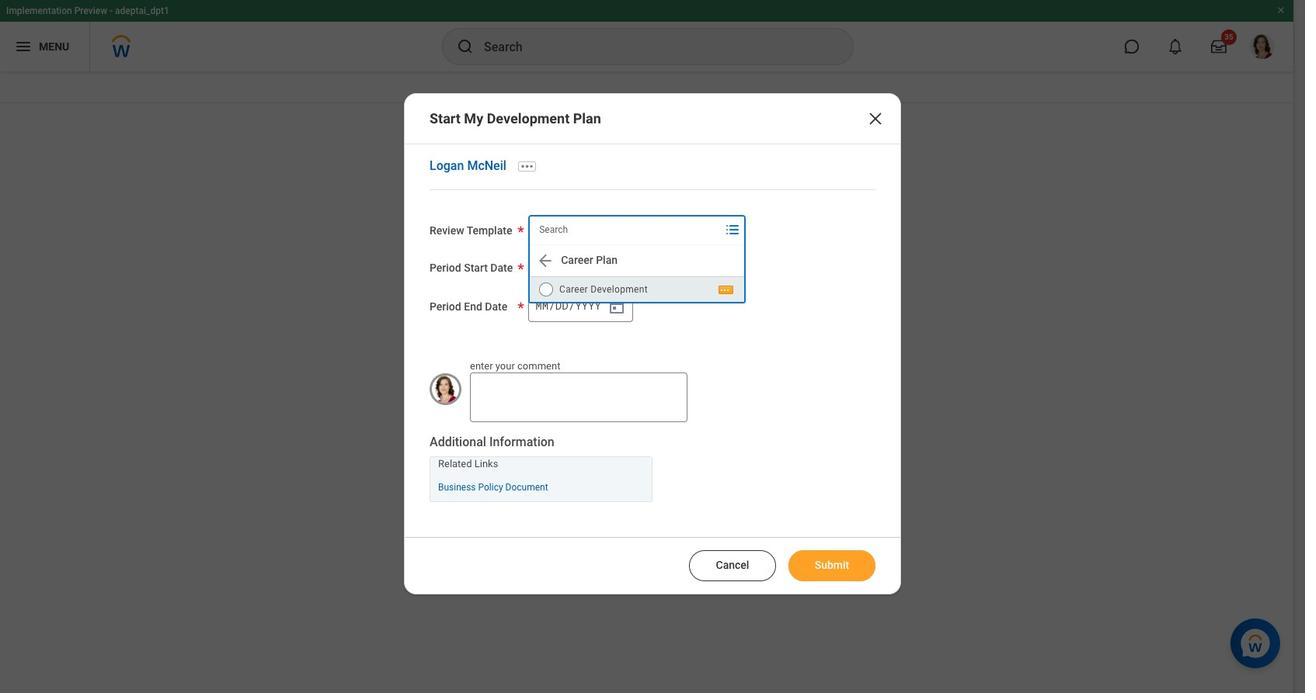 Task type: vqa. For each thing, say whether or not it's contained in the screenshot.
Favorite Tasks
no



Task type: locate. For each thing, give the bounding box(es) containing it.
1 vertical spatial period
[[430, 301, 461, 313]]

search image
[[456, 37, 475, 56]]

period for period start date
[[430, 262, 461, 274]]

0 vertical spatial date
[[491, 262, 513, 274]]

your
[[496, 360, 515, 372]]

additional
[[430, 435, 486, 450]]

0 vertical spatial plan
[[573, 110, 601, 127]]

0 vertical spatial development
[[487, 110, 570, 127]]

career up mm / dd / yyyy
[[560, 284, 588, 295]]

0 horizontal spatial development
[[487, 110, 570, 127]]

yyyy
[[575, 299, 601, 313]]

/ right the mm
[[549, 299, 555, 313]]

1 horizontal spatial start
[[464, 262, 488, 274]]

plan
[[573, 110, 601, 127], [596, 254, 618, 267]]

0 vertical spatial career
[[561, 254, 593, 267]]

1 horizontal spatial development
[[591, 284, 648, 295]]

profile logan mcneil element
[[1241, 30, 1284, 64]]

career right arrow left image
[[561, 254, 593, 267]]

business policy document link
[[438, 479, 548, 493]]

review template
[[430, 224, 512, 237]]

start
[[430, 110, 461, 127], [464, 262, 488, 274]]

related links
[[438, 458, 498, 470]]

arrow left image
[[536, 252, 555, 270]]

date
[[491, 262, 513, 274], [485, 301, 508, 313]]

1 vertical spatial start
[[464, 262, 488, 274]]

main content
[[0, 71, 1294, 146]]

period start date
[[430, 262, 513, 274]]

logan mcneil link
[[430, 159, 506, 174]]

notifications large image
[[1168, 39, 1183, 54]]

period end date
[[430, 301, 508, 313]]

information
[[489, 435, 555, 450]]

plan inside dialog
[[573, 110, 601, 127]]

date down template
[[491, 262, 513, 274]]

career
[[561, 254, 593, 267], [560, 284, 588, 295]]

dd
[[555, 299, 568, 313]]

policy
[[478, 483, 503, 493]]

preview
[[74, 5, 107, 16]]

1 vertical spatial plan
[[596, 254, 618, 267]]

links
[[475, 458, 498, 470]]

development up calendar icon
[[591, 284, 648, 295]]

development
[[487, 110, 570, 127], [591, 284, 648, 295]]

mm / dd / yyyy
[[536, 299, 601, 313]]

0 horizontal spatial start
[[430, 110, 461, 127]]

additional information
[[430, 435, 555, 450]]

period left end
[[430, 301, 461, 313]]

period
[[430, 262, 461, 274], [430, 301, 461, 313]]

1 vertical spatial date
[[485, 301, 508, 313]]

adeptai_dpt1
[[115, 5, 169, 16]]

2 period from the top
[[430, 301, 461, 313]]

additional information region
[[430, 434, 653, 503]]

start down review template
[[464, 262, 488, 274]]

employee's photo (logan mcneil) image
[[430, 374, 462, 406]]

Review Template field
[[529, 216, 720, 244]]

/
[[549, 260, 555, 275], [569, 260, 575, 275], [549, 299, 555, 313], [569, 299, 575, 313]]

period start date group
[[529, 252, 633, 283]]

development right my
[[487, 110, 570, 127]]

period down review in the top left of the page
[[430, 262, 461, 274]]

date right end
[[485, 301, 508, 313]]

implementation preview -   adeptai_dpt1 banner
[[0, 0, 1294, 71]]

career plan
[[561, 254, 618, 267]]

logan
[[430, 159, 464, 174]]

inbox large image
[[1211, 39, 1227, 54]]

0 vertical spatial period
[[430, 262, 461, 274]]

1 vertical spatial career
[[560, 284, 588, 295]]

1 period from the top
[[430, 262, 461, 274]]

calendar image
[[608, 259, 626, 277]]

x image
[[866, 110, 885, 128]]

start my development plan
[[430, 110, 601, 127]]

start left my
[[430, 110, 461, 127]]

enter your comment text field
[[470, 373, 688, 423]]



Task type: describe. For each thing, give the bounding box(es) containing it.
end
[[464, 301, 482, 313]]

mcneil
[[467, 159, 506, 174]]

enter your comment
[[470, 360, 561, 372]]

career development
[[560, 284, 648, 295]]

career for career development
[[560, 284, 588, 295]]

implementation
[[6, 5, 72, 16]]

prompts image
[[724, 221, 742, 239]]

business
[[438, 483, 476, 493]]

logan mcneil
[[430, 159, 506, 174]]

implementation preview -   adeptai_dpt1
[[6, 5, 169, 16]]

related actions image
[[719, 285, 730, 296]]

review
[[430, 224, 464, 237]]

enter
[[470, 360, 493, 372]]

1 vertical spatial development
[[591, 284, 648, 295]]

related
[[438, 458, 472, 470]]

comment
[[518, 360, 561, 372]]

/ right dd
[[569, 299, 575, 313]]

-
[[110, 5, 113, 16]]

0 vertical spatial start
[[430, 110, 461, 127]]

date for period start date
[[491, 262, 513, 274]]

/ right arrow left image
[[569, 260, 575, 275]]

business policy document
[[438, 483, 548, 493]]

my
[[464, 110, 483, 127]]

/ left career plan
[[549, 260, 555, 275]]

period for period end date
[[430, 301, 461, 313]]

calendar image
[[608, 297, 626, 316]]

cancel button
[[689, 551, 776, 582]]

period end date group
[[529, 291, 633, 322]]

submit
[[815, 560, 849, 572]]

date for period end date
[[485, 301, 508, 313]]

cancel
[[716, 560, 749, 572]]

document
[[506, 483, 548, 493]]

template
[[467, 224, 512, 237]]

mm
[[536, 299, 549, 313]]

submit button
[[789, 551, 876, 582]]

development inside dialog
[[487, 110, 570, 127]]

close environment banner image
[[1277, 5, 1286, 15]]

start my development plan dialog
[[404, 93, 901, 595]]

career for career plan
[[561, 254, 593, 267]]



